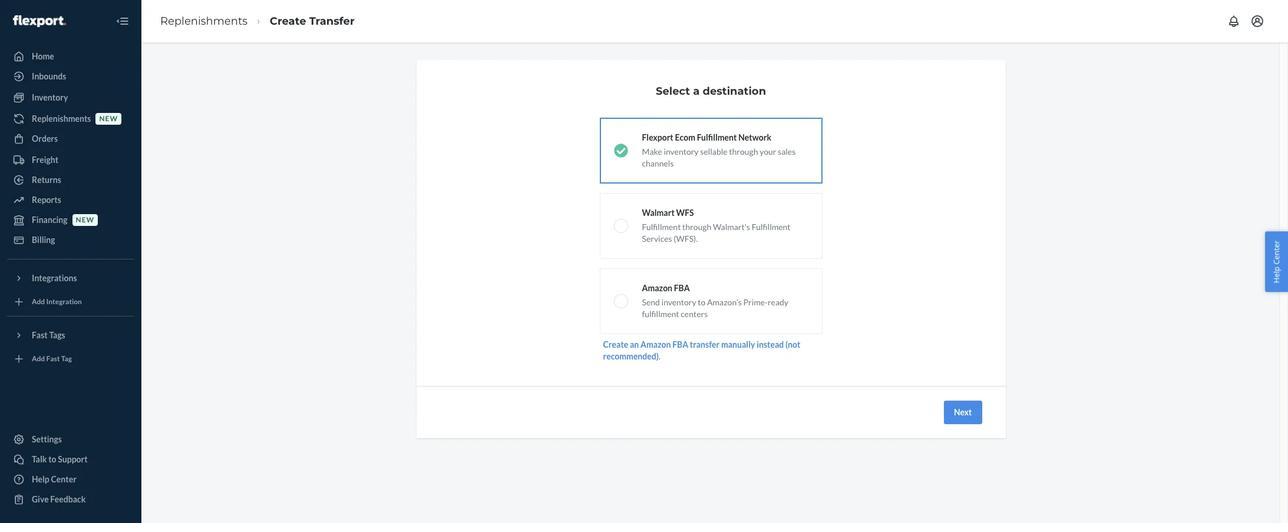 Task type: describe. For each thing, give the bounding box(es) containing it.
returns
[[32, 175, 61, 185]]

tags
[[49, 331, 65, 341]]

next button
[[944, 401, 982, 425]]

give
[[32, 495, 49, 505]]

inbounds link
[[7, 67, 134, 86]]

tag
[[61, 355, 72, 364]]

flexport logo image
[[13, 15, 66, 27]]

inventory link
[[7, 88, 134, 107]]

amazon fba send inventory to amazon's prime-ready fulfillment centers
[[642, 283, 789, 319]]

replenishments link
[[160, 15, 248, 27]]

inbounds
[[32, 71, 66, 81]]

talk to support button
[[7, 451, 134, 470]]

send
[[642, 298, 660, 308]]

to inside amazon fba send inventory to amazon's prime-ready fulfillment centers
[[698, 298, 706, 308]]

fast inside dropdown button
[[32, 331, 48, 341]]

amazon inside create an amazon fba transfer manually instead (not recommended)
[[641, 340, 671, 350]]

create transfer link
[[270, 15, 355, 27]]

create for create transfer
[[270, 15, 306, 27]]

feedback
[[50, 495, 86, 505]]

orders link
[[7, 130, 134, 149]]

center inside help center link
[[51, 475, 77, 485]]

centers
[[681, 309, 708, 319]]

replenishments inside breadcrumbs navigation
[[160, 15, 248, 27]]

check circle image
[[614, 144, 628, 158]]

flexport ecom fulfillment network make inventory sellable through your sales channels
[[642, 133, 796, 169]]

1 vertical spatial fast
[[46, 355, 60, 364]]

sellable
[[700, 147, 728, 157]]

settings link
[[7, 431, 134, 450]]

(not
[[786, 340, 801, 350]]

center inside help center button
[[1272, 241, 1282, 265]]

fulfillment
[[642, 309, 679, 319]]

create for create an amazon fba transfer manually instead (not recommended)
[[603, 340, 628, 350]]

integrations button
[[7, 269, 134, 288]]

add for add integration
[[32, 298, 45, 307]]

settings
[[32, 435, 62, 445]]

support
[[58, 455, 88, 465]]

instead
[[757, 340, 784, 350]]

open notifications image
[[1227, 14, 1241, 28]]

a
[[693, 85, 700, 98]]

add for add fast tag
[[32, 355, 45, 364]]

home link
[[7, 47, 134, 66]]

add integration link
[[7, 293, 134, 312]]

open account menu image
[[1251, 14, 1265, 28]]

select a destination
[[656, 85, 766, 98]]

close navigation image
[[116, 14, 130, 28]]

freight
[[32, 155, 58, 165]]

walmart's
[[713, 222, 750, 232]]

help center button
[[1266, 232, 1288, 292]]

2 horizontal spatial fulfillment
[[752, 222, 791, 232]]

integration
[[46, 298, 82, 307]]

wfs
[[676, 208, 694, 218]]

orders
[[32, 134, 58, 144]]

through inside flexport ecom fulfillment network make inventory sellable through your sales channels
[[729, 147, 758, 157]]

fba inside create an amazon fba transfer manually instead (not recommended)
[[673, 340, 688, 350]]

billing
[[32, 235, 55, 245]]

ecom
[[675, 133, 695, 143]]

integrations
[[32, 273, 77, 283]]

inventory inside flexport ecom fulfillment network make inventory sellable through your sales channels
[[664, 147, 699, 157]]

fast tags button
[[7, 327, 134, 345]]

ready
[[768, 298, 789, 308]]

help center inside button
[[1272, 241, 1282, 283]]



Task type: vqa. For each thing, say whether or not it's contained in the screenshot.
the and
no



Task type: locate. For each thing, give the bounding box(es) containing it.
amazon inside amazon fba send inventory to amazon's prime-ready fulfillment centers
[[642, 283, 672, 294]]

amazon
[[642, 283, 672, 294], [641, 340, 671, 350]]

walmart
[[642, 208, 675, 218]]

new down reports link
[[76, 216, 94, 225]]

fba up centers
[[674, 283, 690, 294]]

1 vertical spatial to
[[48, 455, 56, 465]]

add left 'integration'
[[32, 298, 45, 307]]

amazon up .
[[641, 340, 671, 350]]

reports link
[[7, 191, 134, 210]]

0 horizontal spatial help
[[32, 475, 49, 485]]

to
[[698, 298, 706, 308], [48, 455, 56, 465]]

fulfillment right walmart's
[[752, 222, 791, 232]]

0 horizontal spatial new
[[76, 216, 94, 225]]

1 horizontal spatial help
[[1272, 267, 1282, 283]]

1 vertical spatial replenishments
[[32, 114, 91, 124]]

0 horizontal spatial center
[[51, 475, 77, 485]]

fulfillment
[[697, 133, 737, 143], [642, 222, 681, 232], [752, 222, 791, 232]]

0 vertical spatial inventory
[[664, 147, 699, 157]]

1 horizontal spatial help center
[[1272, 241, 1282, 283]]

through up (wfs).
[[683, 222, 711, 232]]

fulfillment inside flexport ecom fulfillment network make inventory sellable through your sales channels
[[697, 133, 737, 143]]

.
[[659, 352, 661, 362]]

1 horizontal spatial fulfillment
[[697, 133, 737, 143]]

talk
[[32, 455, 47, 465]]

0 horizontal spatial create
[[270, 15, 306, 27]]

make
[[642, 147, 662, 157]]

0 vertical spatial replenishments
[[160, 15, 248, 27]]

1 vertical spatial inventory
[[662, 298, 696, 308]]

1 vertical spatial amazon
[[641, 340, 671, 350]]

prime-
[[743, 298, 768, 308]]

fulfillment up services
[[642, 222, 681, 232]]

to right talk
[[48, 455, 56, 465]]

fulfillment up sellable
[[697, 133, 737, 143]]

1 vertical spatial add
[[32, 355, 45, 364]]

add fast tag
[[32, 355, 72, 364]]

destination
[[703, 85, 766, 98]]

help
[[1272, 267, 1282, 283], [32, 475, 49, 485]]

0 vertical spatial through
[[729, 147, 758, 157]]

1 horizontal spatial through
[[729, 147, 758, 157]]

reports
[[32, 195, 61, 205]]

an
[[630, 340, 639, 350]]

home
[[32, 51, 54, 61]]

transfer
[[309, 15, 355, 27]]

0 horizontal spatial to
[[48, 455, 56, 465]]

give feedback
[[32, 495, 86, 505]]

talk to support
[[32, 455, 88, 465]]

inventory
[[664, 147, 699, 157], [662, 298, 696, 308]]

inventory
[[32, 93, 68, 103]]

1 horizontal spatial center
[[1272, 241, 1282, 265]]

fba inside amazon fba send inventory to amazon's prime-ready fulfillment centers
[[674, 283, 690, 294]]

new for replenishments
[[99, 115, 118, 123]]

create transfer
[[270, 15, 355, 27]]

1 vertical spatial center
[[51, 475, 77, 485]]

to inside button
[[48, 455, 56, 465]]

walmart wfs fulfillment through walmart's fulfillment services (wfs).
[[642, 208, 791, 244]]

1 vertical spatial help center
[[32, 475, 77, 485]]

through
[[729, 147, 758, 157], [683, 222, 711, 232]]

fba
[[674, 283, 690, 294], [673, 340, 688, 350]]

next
[[954, 408, 972, 418]]

1 vertical spatial create
[[603, 340, 628, 350]]

create inside create an amazon fba transfer manually instead (not recommended)
[[603, 340, 628, 350]]

financing
[[32, 215, 68, 225]]

inventory inside amazon fba send inventory to amazon's prime-ready fulfillment centers
[[662, 298, 696, 308]]

0 vertical spatial help center
[[1272, 241, 1282, 283]]

fast left tags
[[32, 331, 48, 341]]

1 vertical spatial through
[[683, 222, 711, 232]]

add
[[32, 298, 45, 307], [32, 355, 45, 364]]

0 horizontal spatial through
[[683, 222, 711, 232]]

new for financing
[[76, 216, 94, 225]]

center
[[1272, 241, 1282, 265], [51, 475, 77, 485]]

0 vertical spatial fba
[[674, 283, 690, 294]]

inventory up centers
[[662, 298, 696, 308]]

fulfillment for sellable
[[697, 133, 737, 143]]

0 vertical spatial create
[[270, 15, 306, 27]]

create inside breadcrumbs navigation
[[270, 15, 306, 27]]

fulfillment for services
[[642, 222, 681, 232]]

select
[[656, 85, 690, 98]]

returns link
[[7, 171, 134, 190]]

services
[[642, 234, 672, 244]]

2 add from the top
[[32, 355, 45, 364]]

fast tags
[[32, 331, 65, 341]]

create an amazon fba transfer manually instead (not recommended) link
[[603, 340, 801, 362]]

transfer
[[690, 340, 720, 350]]

0 vertical spatial center
[[1272, 241, 1282, 265]]

inventory down 'ecom'
[[664, 147, 699, 157]]

new
[[99, 115, 118, 123], [76, 216, 94, 225]]

create
[[270, 15, 306, 27], [603, 340, 628, 350]]

freight link
[[7, 151, 134, 170]]

your
[[760, 147, 776, 157]]

help center link
[[7, 471, 134, 490]]

add down fast tags
[[32, 355, 45, 364]]

0 vertical spatial amazon
[[642, 283, 672, 294]]

network
[[739, 133, 772, 143]]

0 vertical spatial add
[[32, 298, 45, 307]]

to up centers
[[698, 298, 706, 308]]

amazon up the 'send'
[[642, 283, 672, 294]]

create an amazon fba transfer manually instead (not recommended)
[[603, 340, 801, 362]]

1 horizontal spatial new
[[99, 115, 118, 123]]

(wfs).
[[674, 234, 698, 244]]

channels
[[642, 159, 674, 169]]

1 vertical spatial new
[[76, 216, 94, 225]]

breadcrumbs navigation
[[151, 4, 364, 39]]

0 vertical spatial new
[[99, 115, 118, 123]]

amazon's
[[707, 298, 742, 308]]

0 horizontal spatial fulfillment
[[642, 222, 681, 232]]

1 vertical spatial fba
[[673, 340, 688, 350]]

through inside the "walmart wfs fulfillment through walmart's fulfillment services (wfs)."
[[683, 222, 711, 232]]

recommended)
[[603, 352, 659, 362]]

manually
[[721, 340, 755, 350]]

flexport
[[642, 133, 674, 143]]

0 horizontal spatial help center
[[32, 475, 77, 485]]

fba left transfer
[[673, 340, 688, 350]]

create left "an"
[[603, 340, 628, 350]]

1 vertical spatial help
[[32, 475, 49, 485]]

0 vertical spatial help
[[1272, 267, 1282, 283]]

sales
[[778, 147, 796, 157]]

0 vertical spatial to
[[698, 298, 706, 308]]

give feedback button
[[7, 491, 134, 510]]

1 horizontal spatial replenishments
[[160, 15, 248, 27]]

replenishments
[[160, 15, 248, 27], [32, 114, 91, 124]]

add integration
[[32, 298, 82, 307]]

fast
[[32, 331, 48, 341], [46, 355, 60, 364]]

through down network
[[729, 147, 758, 157]]

fast left the tag
[[46, 355, 60, 364]]

1 horizontal spatial to
[[698, 298, 706, 308]]

help center
[[1272, 241, 1282, 283], [32, 475, 77, 485]]

1 add from the top
[[32, 298, 45, 307]]

0 vertical spatial fast
[[32, 331, 48, 341]]

billing link
[[7, 231, 134, 250]]

0 horizontal spatial replenishments
[[32, 114, 91, 124]]

create left transfer
[[270, 15, 306, 27]]

help inside button
[[1272, 267, 1282, 283]]

1 horizontal spatial create
[[603, 340, 628, 350]]

new up the orders link
[[99, 115, 118, 123]]

add fast tag link
[[7, 350, 134, 369]]



